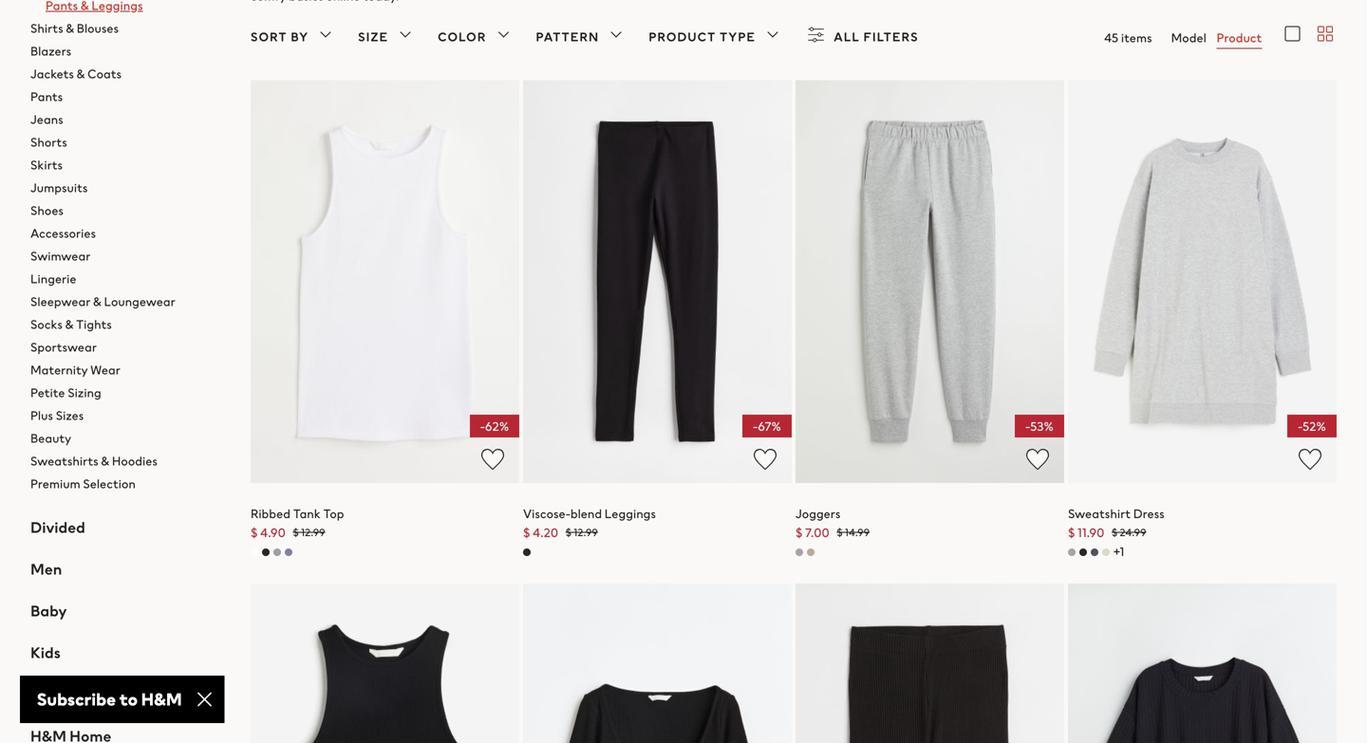 Task type: locate. For each thing, give the bounding box(es) containing it.
& right socks
[[65, 315, 74, 333]]

filters
[[864, 27, 919, 46]]

2 12.99 from the left
[[574, 525, 598, 540]]

$ left 4.20 in the bottom of the page
[[523, 524, 530, 542]]

$
[[251, 524, 258, 542], [523, 524, 530, 542], [796, 524, 803, 542], [1069, 524, 1076, 542], [293, 525, 299, 540], [566, 525, 572, 540], [837, 525, 843, 540], [1112, 525, 1118, 540]]

blazers link
[[30, 39, 220, 62]]

- for 53%
[[1026, 417, 1031, 435]]

product inside product type dropdown button
[[649, 27, 717, 46]]

14.99
[[845, 525, 870, 540]]

lingerie
[[30, 270, 76, 288]]

beauty
[[30, 429, 71, 447]]

sweatshirts & hoodies link
[[30, 450, 220, 473]]

top
[[323, 505, 344, 523]]

plus
[[30, 407, 53, 425]]

men button
[[30, 559, 220, 580]]

jumpsuits link
[[30, 176, 220, 199]]

-53% link
[[796, 80, 1065, 483]]

socks & tights link
[[30, 313, 220, 336]]

0 vertical spatial ribbed tank top image
[[251, 80, 520, 483]]

-62%
[[480, 417, 509, 435]]

size button
[[358, 23, 417, 50]]

by
[[291, 27, 309, 46]]

pattern button
[[536, 23, 628, 50]]

petite sizing link
[[30, 381, 220, 404]]

12.99
[[301, 525, 325, 540], [574, 525, 598, 540]]

53%
[[1031, 417, 1054, 435]]

1 horizontal spatial product
[[1217, 28, 1263, 46]]

color
[[438, 27, 487, 46]]

12.99 inside the viscose-blend leggings $ 4.20 $ 12.99
[[574, 525, 598, 540]]

product left type
[[649, 27, 717, 46]]

1 - from the left
[[480, 417, 485, 435]]

ribbed tank top image
[[251, 80, 520, 483], [251, 584, 520, 744]]

shorts
[[30, 133, 67, 151]]

socks
[[30, 315, 63, 333]]

$ left 14.99
[[837, 525, 843, 540]]

& right shirts
[[66, 19, 74, 37]]

jackets & coats link
[[30, 62, 220, 85]]

-
[[480, 417, 485, 435], [753, 417, 758, 435], [1026, 417, 1031, 435], [1299, 417, 1304, 435]]

leggings
[[605, 505, 656, 523]]

product type button
[[649, 23, 785, 50]]

product type
[[649, 27, 756, 46]]

men
[[30, 559, 62, 580]]

0 horizontal spatial product
[[649, 27, 717, 46]]

3 - from the left
[[1026, 417, 1031, 435]]

&
[[66, 19, 74, 37], [77, 65, 85, 83], [93, 293, 101, 311], [65, 315, 74, 333], [101, 452, 109, 470]]

joggers
[[796, 505, 841, 523]]

sizing
[[68, 384, 101, 402]]

52%
[[1304, 417, 1327, 435]]

-62% link
[[251, 80, 520, 483]]

4 - from the left
[[1299, 417, 1304, 435]]

2 - from the left
[[753, 417, 758, 435]]

$ left 24.99
[[1112, 525, 1118, 540]]

$ left 7.00 at the right bottom of page
[[796, 524, 803, 542]]

baby
[[30, 600, 67, 622]]

kids
[[30, 642, 61, 664]]

& left coats on the left top of the page
[[77, 65, 85, 83]]

sort by button
[[251, 23, 337, 50]]

12.99 down tank
[[301, 525, 325, 540]]

+1
[[1114, 543, 1125, 561]]

product for product type
[[649, 27, 717, 46]]

beauty link
[[30, 427, 220, 450]]

$ right 4.20 in the bottom of the page
[[566, 525, 572, 540]]

4.20
[[533, 524, 559, 542]]

sportswear link
[[30, 336, 220, 359]]

sweatshirts
[[30, 452, 99, 470]]

ribbed t-shirt image
[[1069, 584, 1337, 744]]

1 vertical spatial ribbed tank top image
[[251, 584, 520, 744]]

$ left 4.90
[[251, 524, 258, 542]]

1 12.99 from the left
[[301, 525, 325, 540]]

dress
[[1134, 505, 1165, 523]]

sweatshirt dress image
[[1069, 80, 1337, 483]]

ribbed
[[251, 505, 291, 523]]

lingerie link
[[30, 267, 220, 290]]

1 horizontal spatial 12.99
[[574, 525, 598, 540]]

sort
[[251, 27, 287, 46]]

12.99 down blend
[[574, 525, 598, 540]]

sleepwear
[[30, 293, 91, 311]]

maternity wear link
[[30, 359, 220, 381]]

-52%
[[1299, 417, 1327, 435]]

product right model at the right of the page
[[1217, 28, 1263, 46]]

viscose-blend leggings $ 4.20 $ 12.99
[[523, 505, 656, 542]]

swimwear link
[[30, 245, 220, 267]]

12.99 inside ribbed tank top $ 4.90 $ 12.99
[[301, 525, 325, 540]]

pattern
[[536, 27, 600, 46]]

knee-length bike shorts image
[[796, 584, 1065, 744]]

& up tights on the left of the page
[[93, 293, 101, 311]]

skirts link
[[30, 153, 220, 176]]

0 horizontal spatial 12.99
[[301, 525, 325, 540]]

7.00
[[806, 524, 830, 542]]

ribbed tank top link
[[251, 505, 344, 523]]



Task type: describe. For each thing, give the bounding box(es) containing it.
-67% link
[[523, 80, 792, 483]]

skirts
[[30, 156, 63, 174]]

67%
[[758, 417, 782, 435]]

62%
[[485, 417, 509, 435]]

jeans
[[30, 110, 63, 128]]

all
[[834, 27, 861, 46]]

45 items
[[1105, 28, 1153, 46]]

shoes link
[[30, 199, 220, 222]]

wear
[[90, 361, 120, 379]]

product for product
[[1217, 28, 1263, 46]]

- for 67%
[[753, 417, 758, 435]]

- for 62%
[[480, 417, 485, 435]]

joggers link
[[796, 505, 841, 523]]

coats
[[88, 65, 122, 83]]

$ left 11.90
[[1069, 524, 1076, 542]]

ribbed top image
[[523, 584, 792, 744]]

sort by
[[251, 27, 309, 46]]

type
[[720, 27, 756, 46]]

accessories link
[[30, 222, 220, 245]]

2 ribbed tank top image from the top
[[251, 584, 520, 744]]

sportswear
[[30, 338, 97, 356]]

shirts & blouses link
[[30, 17, 220, 39]]

& up selection
[[101, 452, 109, 470]]

items
[[1122, 28, 1153, 46]]

jackets
[[30, 65, 74, 83]]

kids button
[[30, 642, 220, 664]]

joggers image
[[796, 80, 1065, 483]]

swimwear
[[30, 247, 91, 265]]

shirts & blouses blazers jackets & coats pants jeans shorts skirts jumpsuits shoes accessories swimwear lingerie sleepwear & loungewear socks & tights sportswear maternity wear petite sizing plus sizes beauty sweatshirts & hoodies premium selection
[[30, 19, 175, 493]]

sweatshirt
[[1069, 505, 1131, 523]]

1 ribbed tank top image from the top
[[251, 80, 520, 483]]

hoodies
[[112, 452, 158, 470]]

size
[[358, 27, 389, 46]]

blouses
[[77, 19, 119, 37]]

sizes
[[56, 407, 84, 425]]

-53%
[[1026, 417, 1054, 435]]

accessories
[[30, 224, 96, 242]]

premium selection link
[[30, 473, 220, 495]]

maternity
[[30, 361, 88, 379]]

pants link
[[30, 85, 220, 108]]

shorts link
[[30, 131, 220, 153]]

12.99 for blend
[[574, 525, 598, 540]]

sleepwear & loungewear link
[[30, 290, 220, 313]]

viscose-
[[523, 505, 571, 523]]

model
[[1172, 28, 1207, 46]]

divided
[[30, 517, 85, 539]]

-52% link
[[1069, 80, 1337, 483]]

petite
[[30, 384, 65, 402]]

tights
[[76, 315, 112, 333]]

viscose-blend leggings link
[[523, 505, 656, 523]]

loungewear
[[104, 293, 175, 311]]

all filters
[[834, 27, 919, 46]]

- for 52%
[[1299, 417, 1304, 435]]

$ down ribbed tank top link
[[293, 525, 299, 540]]

pants
[[30, 87, 63, 105]]

12.99 for tank
[[301, 525, 325, 540]]

jumpsuits
[[30, 179, 88, 197]]

all filters button
[[806, 23, 919, 50]]

24.99
[[1120, 525, 1147, 540]]

color button
[[438, 23, 515, 50]]

blazers
[[30, 42, 71, 60]]

-67%
[[753, 417, 782, 435]]

11.90
[[1078, 524, 1105, 542]]

plus sizes link
[[30, 404, 220, 427]]

viscose-blend leggings image
[[523, 80, 792, 483]]

45
[[1105, 28, 1119, 46]]

ribbed tank top $ 4.90 $ 12.99
[[251, 505, 344, 542]]

jeans link
[[30, 108, 220, 131]]

premium
[[30, 475, 80, 493]]

4.90
[[260, 524, 286, 542]]

shoes
[[30, 201, 64, 219]]

baby button
[[30, 600, 220, 622]]

shirts
[[30, 19, 63, 37]]

selection
[[83, 475, 136, 493]]

joggers $ 7.00 $ 14.99
[[796, 505, 870, 542]]

tank
[[293, 505, 321, 523]]

blend
[[571, 505, 602, 523]]



Task type: vqa. For each thing, say whether or not it's contained in the screenshot.
View
no



